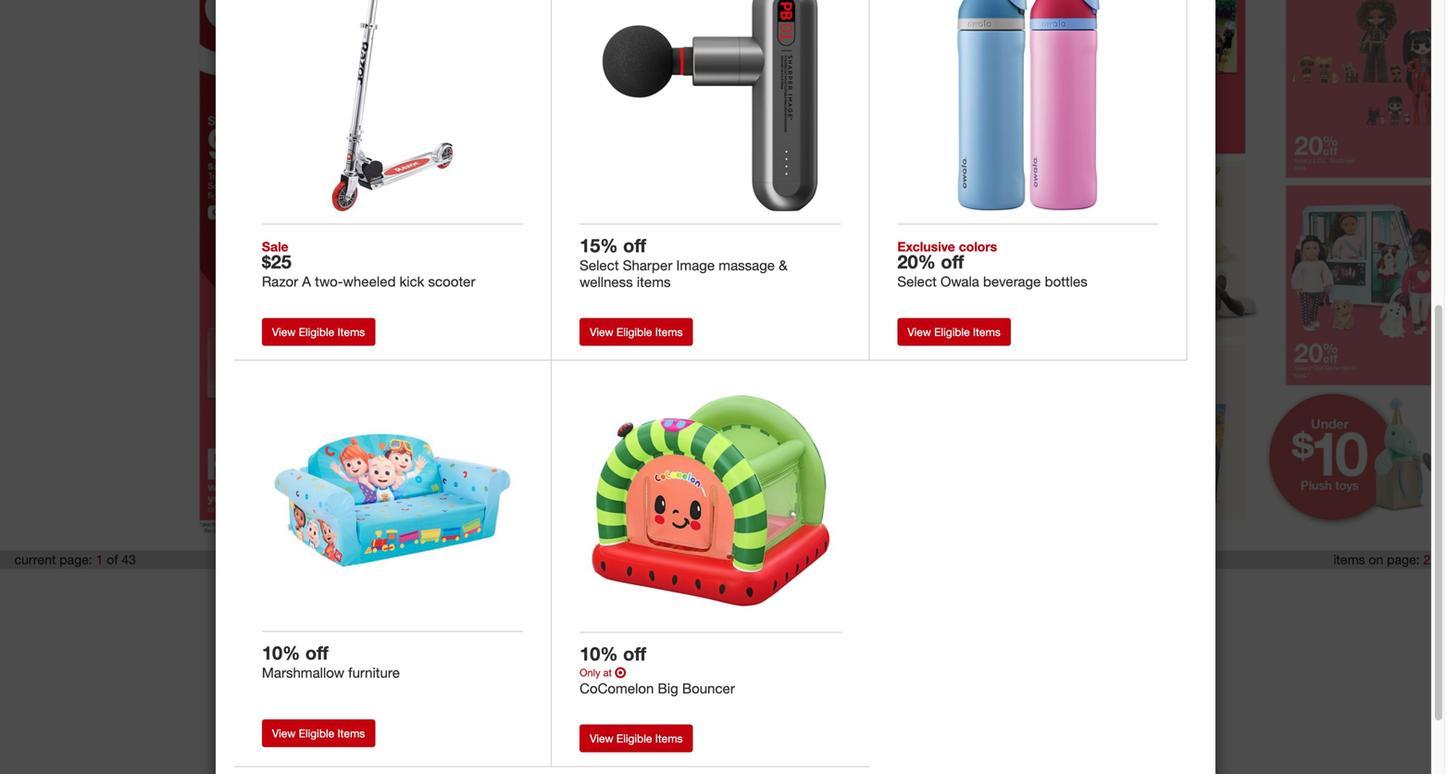 Task type: vqa. For each thing, say whether or not it's contained in the screenshot.
2nd Advertisement "ELEMENT" from the left
no



Task type: describe. For each thing, give the bounding box(es) containing it.
big
[[658, 680, 678, 697]]

interest-based ads
[[548, 584, 649, 599]]

furniture
[[348, 664, 400, 681]]

page 2 image
[[723, 0, 1266, 541]]

◎
[[615, 666, 626, 679]]

items inside 15% off select sharper image massage & wellness items
[[637, 273, 671, 290]]

sale
[[262, 238, 289, 255]]

wheeled
[[343, 273, 396, 290]]

select owala beverage bottles link
[[898, 273, 1159, 290]]

two-
[[315, 273, 343, 290]]

current
[[14, 551, 56, 568]]

ca for ca privacy
[[784, 584, 799, 599]]

razor a two-wheeled kick scooter image
[[268, 0, 517, 217]]

marshmallow furniture image
[[268, 376, 517, 625]]

1
[[96, 551, 103, 568]]

1 page: from the left
[[59, 551, 92, 568]]

43
[[122, 551, 136, 568]]

view eligible items for a
[[272, 325, 365, 339]]

supply
[[681, 584, 717, 599]]

off inside exclusive colors 20% off select owala beverage bottles
[[941, 250, 964, 273]]

interest-based ads link
[[548, 584, 649, 599]]

10% for 10% off only at ◎ cocomelon big bouncer
[[580, 643, 618, 665]]

marshmallow furniture link
[[262, 664, 523, 681]]

off for 10% off marshmallow furniture
[[305, 642, 329, 664]]

bottles
[[1045, 273, 1088, 290]]

cocomelon big bouncer link
[[580, 680, 842, 697]]

marshmallow
[[262, 664, 344, 681]]

ads
[[629, 584, 649, 599]]

1 horizontal spatial items
[[1334, 551, 1365, 568]]

items on page: 2
[[1334, 551, 1431, 568]]

image
[[676, 256, 715, 274]]

exclusive
[[898, 238, 955, 255]]

bouncer
[[682, 680, 735, 697]]

owala
[[941, 273, 980, 290]]

kick
[[400, 273, 424, 290]]

cocomelon
[[580, 680, 654, 697]]

view for select
[[590, 325, 614, 339]]

exclusive colors 20% off select owala beverage bottles
[[898, 238, 1088, 290]]

current page: 1 of 43
[[14, 551, 136, 568]]

items for sharper
[[655, 325, 683, 339]]

eligible for a
[[299, 325, 334, 339]]

select inside 15% off select sharper image massage & wellness items
[[580, 256, 619, 274]]

razor
[[262, 273, 298, 290]]

eligible for sharper
[[617, 325, 652, 339]]

10% off only at ◎ cocomelon big bouncer
[[580, 643, 735, 697]]

select sharper image massage & wellness items link
[[580, 256, 841, 290]]

beverage
[[983, 273, 1041, 290]]

view eligible items for at
[[590, 731, 683, 745]]

items for off
[[973, 325, 1001, 339]]

eligible for at
[[617, 731, 652, 745]]



Task type: locate. For each thing, give the bounding box(es) containing it.
off inside 15% off select sharper image massage & wellness items
[[623, 234, 646, 256]]

items
[[338, 325, 365, 339], [973, 325, 1001, 339], [655, 325, 683, 339], [338, 726, 365, 740], [655, 731, 683, 745]]

items down furniture on the left bottom of the page
[[338, 726, 365, 740]]

page: left 1
[[59, 551, 92, 568]]

select sharper image massage & wellness items image
[[586, 0, 835, 217]]

view eligible items down marshmallow in the left bottom of the page
[[272, 726, 365, 740]]

items for furniture
[[338, 726, 365, 740]]

scooter
[[428, 273, 475, 290]]

massage
[[719, 256, 775, 274]]

page 1 image
[[179, 0, 723, 541]]

interest-
[[548, 584, 592, 599]]

$25
[[262, 250, 292, 273]]

view for marshmallow
[[272, 726, 296, 740]]

ca
[[662, 584, 677, 599], [784, 584, 799, 599]]

1 horizontal spatial 10%
[[580, 643, 618, 665]]

0 horizontal spatial select
[[580, 256, 619, 274]]

view for 20%
[[908, 325, 931, 339]]

items left on
[[1334, 551, 1365, 568]]

items down beverage
[[973, 325, 1001, 339]]

sale $25 razor a two-wheeled kick scooter
[[262, 238, 475, 290]]

off for 15% off select sharper image massage & wellness items
[[623, 234, 646, 256]]

15%
[[580, 234, 618, 256]]

dialog
[[0, 0, 1445, 774]]

select
[[580, 256, 619, 274], [898, 273, 937, 290]]

2 page: from the left
[[1387, 551, 1420, 568]]

1 ca from the left
[[662, 584, 677, 599]]

razor a two-wheeled kick scooter link
[[262, 273, 523, 290]]

items for a
[[338, 325, 365, 339]]

privacy
[[803, 584, 840, 599]]

of
[[107, 551, 118, 568]]

colors
[[959, 238, 997, 255]]

1 horizontal spatial select
[[898, 273, 937, 290]]

view eligible items for sharper
[[590, 325, 683, 339]]

wellness
[[580, 273, 633, 290]]

chain
[[720, 584, 750, 599]]

on
[[1369, 551, 1384, 568]]

10%
[[262, 642, 300, 664], [580, 643, 618, 665]]

eligible down owala at the top right of the page
[[934, 325, 970, 339]]

1 vertical spatial items
[[1334, 551, 1365, 568]]

items down big
[[655, 731, 683, 745]]

view eligible items down wellness
[[590, 325, 683, 339]]

20%
[[898, 250, 936, 273]]

items
[[637, 273, 671, 290], [1334, 551, 1365, 568]]

15% off select sharper image massage & wellness items
[[580, 234, 788, 290]]

0 horizontal spatial items
[[637, 273, 671, 290]]

only
[[580, 666, 601, 679]]

act
[[754, 584, 771, 599]]

view eligible items for furniture
[[272, 726, 365, 740]]

view down marshmallow in the left bottom of the page
[[272, 726, 296, 740]]

&
[[779, 256, 788, 274]]

view down wellness
[[590, 325, 614, 339]]

view for only
[[590, 731, 614, 745]]

off inside 10% off only at ◎ cocomelon big bouncer
[[623, 643, 646, 665]]

ca left supply
[[662, 584, 677, 599]]

eligible down cocomelon
[[617, 731, 652, 745]]

eligible for furniture
[[299, 726, 334, 740]]

view eligible items down two-
[[272, 325, 365, 339]]

view eligible items down cocomelon
[[590, 731, 683, 745]]

view eligible items
[[272, 325, 365, 339], [908, 325, 1001, 339], [590, 325, 683, 339], [272, 726, 365, 740], [590, 731, 683, 745]]

view eligible items down owala at the top right of the page
[[908, 325, 1001, 339]]

eligible down wellness
[[617, 325, 652, 339]]

2
[[1424, 551, 1431, 568]]

view down cocomelon
[[590, 731, 614, 745]]

eligible down marshmallow in the left bottom of the page
[[299, 726, 334, 740]]

view for razor
[[272, 325, 296, 339]]

1 horizontal spatial ca
[[784, 584, 799, 599]]

based
[[592, 584, 626, 599]]

select owala beverage bottles image
[[904, 0, 1153, 217]]

select down exclusive
[[898, 273, 937, 290]]

2 ca from the left
[[784, 584, 799, 599]]

off for 10% off only at ◎ cocomelon big bouncer
[[623, 643, 646, 665]]

select left sharper
[[580, 256, 619, 274]]

ca supply chain act link
[[662, 584, 771, 599]]

off left furniture on the left bottom of the page
[[305, 642, 329, 664]]

10% for 10% off marshmallow furniture
[[262, 642, 300, 664]]

items left the image
[[637, 273, 671, 290]]

off inside 10% off marshmallow furniture
[[305, 642, 329, 664]]

10% inside 10% off marshmallow furniture
[[262, 642, 300, 664]]

ca for ca supply chain act
[[662, 584, 677, 599]]

view eligible items for off
[[908, 325, 1001, 339]]

page: left 2
[[1387, 551, 1420, 568]]

page:
[[59, 551, 92, 568], [1387, 551, 1420, 568]]

10% inside 10% off only at ◎ cocomelon big bouncer
[[580, 643, 618, 665]]

cocomelon big bouncer image
[[586, 376, 836, 626]]

items for at
[[655, 731, 683, 745]]

eligible for off
[[934, 325, 970, 339]]

off up the '◎'
[[623, 643, 646, 665]]

items down the wheeled on the top of the page
[[338, 325, 365, 339]]

off right 15%
[[623, 234, 646, 256]]

page 3 image
[[1266, 0, 1445, 541]]

1 horizontal spatial page:
[[1387, 551, 1420, 568]]

view down razor
[[272, 325, 296, 339]]

items down sharper
[[655, 325, 683, 339]]

10% off marshmallow furniture
[[262, 642, 400, 681]]

ca supply chain act
[[662, 584, 771, 599]]

sharper
[[623, 256, 673, 274]]

eligible down 'a'
[[299, 325, 334, 339]]

off
[[623, 234, 646, 256], [941, 250, 964, 273], [305, 642, 329, 664], [623, 643, 646, 665]]

view down 20%
[[908, 325, 931, 339]]

ca privacy
[[784, 584, 840, 599]]

ca right 'act'
[[784, 584, 799, 599]]

0 vertical spatial items
[[637, 273, 671, 290]]

view
[[272, 325, 296, 339], [908, 325, 931, 339], [590, 325, 614, 339], [272, 726, 296, 740], [590, 731, 614, 745]]

ca privacy link
[[784, 584, 840, 599]]

at
[[603, 666, 612, 679]]

0 horizontal spatial 10%
[[262, 642, 300, 664]]

dialog containing 15% off
[[0, 0, 1445, 774]]

select inside exclusive colors 20% off select owala beverage bottles
[[898, 273, 937, 290]]

a
[[302, 273, 311, 290]]

0 horizontal spatial page:
[[59, 551, 92, 568]]

0 horizontal spatial ca
[[662, 584, 677, 599]]

eligible
[[299, 325, 334, 339], [934, 325, 970, 339], [617, 325, 652, 339], [299, 726, 334, 740], [617, 731, 652, 745]]

off right 20%
[[941, 250, 964, 273]]



